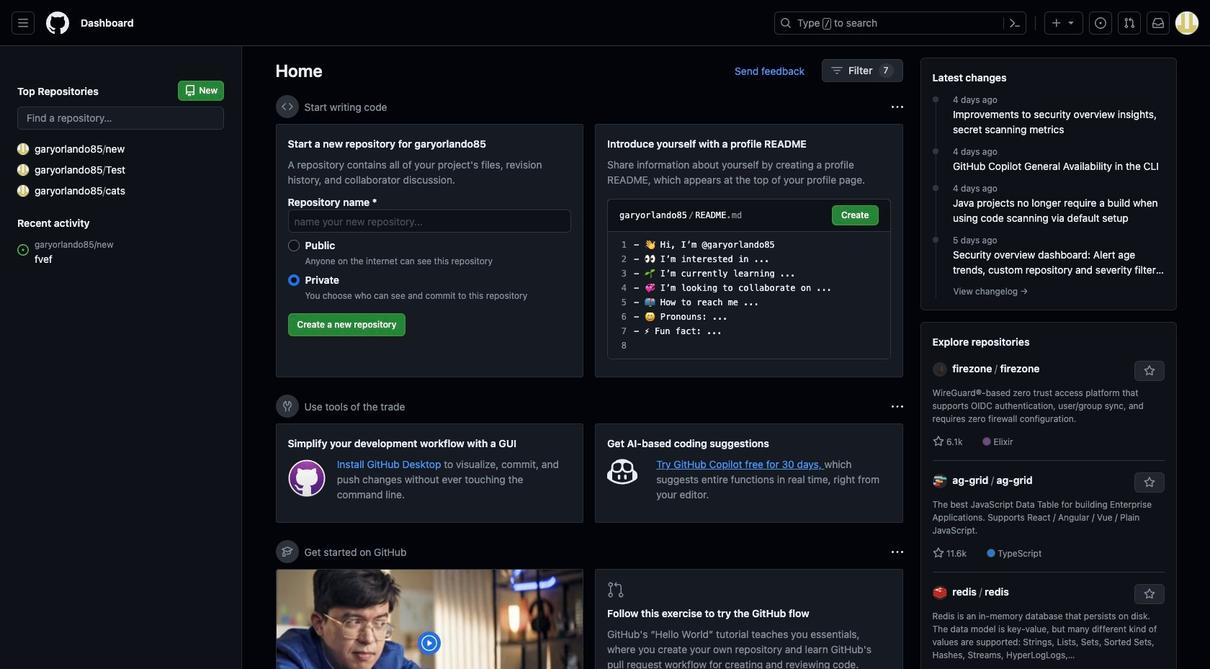 Task type: vqa. For each thing, say whether or not it's contained in the screenshot.
Open the 0
no



Task type: describe. For each thing, give the bounding box(es) containing it.
test image
[[17, 164, 29, 175]]

star this repository image
[[1143, 477, 1155, 488]]

why am i seeing this? image for get ai-based coding suggestions element
[[891, 401, 903, 412]]

issue opened image
[[1095, 17, 1106, 29]]

Top Repositories search field
[[17, 107, 224, 130]]

star this repository image for the @redis profile image on the right of page
[[1143, 588, 1155, 600]]

new image
[[17, 143, 29, 155]]

1 dot fill image from the top
[[930, 94, 941, 105]]

triangle down image
[[1065, 17, 1077, 28]]

code image
[[281, 101, 293, 112]]

tools image
[[281, 400, 293, 412]]

@redis profile image
[[932, 586, 947, 600]]

play image
[[421, 635, 438, 652]]

2 dot fill image from the top
[[930, 145, 941, 157]]

github desktop image
[[288, 460, 325, 497]]

open issue image
[[17, 244, 29, 256]]

1 horizontal spatial git pull request image
[[1124, 17, 1135, 29]]

none submit inside introduce yourself with a profile readme element
[[832, 205, 878, 225]]

Find a repository… text field
[[17, 107, 224, 130]]

try the github flow element
[[595, 569, 903, 669]]

explore repositories navigation
[[920, 322, 1177, 669]]

notifications image
[[1152, 17, 1164, 29]]

filter image
[[831, 65, 843, 76]]

what is github? image
[[276, 570, 583, 669]]



Task type: locate. For each thing, give the bounding box(es) containing it.
0 vertical spatial git pull request image
[[1124, 17, 1135, 29]]

2 star this repository image from the top
[[1143, 588, 1155, 600]]

2 vertical spatial why am i seeing this? image
[[891, 546, 903, 558]]

0 vertical spatial why am i seeing this? image
[[891, 101, 903, 113]]

1 star this repository image from the top
[[1143, 365, 1155, 377]]

simplify your development workflow with a gui element
[[276, 424, 583, 523]]

star this repository image
[[1143, 365, 1155, 377], [1143, 588, 1155, 600]]

@ag-grid profile image
[[932, 474, 947, 489]]

1 vertical spatial git pull request image
[[607, 581, 624, 599]]

cats image
[[17, 185, 29, 196]]

why am i seeing this? image for try the github flow element
[[891, 546, 903, 558]]

star image
[[932, 436, 944, 447]]

explore element
[[920, 58, 1177, 669]]

1 vertical spatial star this repository image
[[1143, 588, 1155, 600]]

1 vertical spatial dot fill image
[[930, 145, 941, 157]]

git pull request image inside try the github flow element
[[607, 581, 624, 599]]

plus image
[[1051, 17, 1062, 29]]

0 horizontal spatial git pull request image
[[607, 581, 624, 599]]

name your new repository... text field
[[288, 210, 571, 233]]

star image
[[932, 547, 944, 559]]

@firezone profile image
[[932, 363, 947, 377]]

why am i seeing this? image
[[891, 101, 903, 113], [891, 401, 903, 412], [891, 546, 903, 558]]

3 why am i seeing this? image from the top
[[891, 546, 903, 558]]

2 vertical spatial dot fill image
[[930, 182, 941, 194]]

what is github? element
[[276, 569, 583, 669]]

3 dot fill image from the top
[[930, 182, 941, 194]]

command palette image
[[1009, 17, 1021, 29]]

None radio
[[288, 240, 299, 251], [288, 274, 299, 286], [288, 240, 299, 251], [288, 274, 299, 286]]

star this repository image for @firezone profile image
[[1143, 365, 1155, 377]]

dot fill image
[[930, 94, 941, 105], [930, 145, 941, 157], [930, 182, 941, 194]]

None submit
[[832, 205, 878, 225]]

1 vertical spatial why am i seeing this? image
[[891, 401, 903, 412]]

homepage image
[[46, 12, 69, 35]]

0 vertical spatial star this repository image
[[1143, 365, 1155, 377]]

git pull request image
[[1124, 17, 1135, 29], [607, 581, 624, 599]]

0 vertical spatial dot fill image
[[930, 94, 941, 105]]

1 why am i seeing this? image from the top
[[891, 101, 903, 113]]

dot fill image
[[930, 234, 941, 246]]

mortar board image
[[281, 546, 293, 558]]

get ai-based coding suggestions element
[[595, 424, 903, 523]]

introduce yourself with a profile readme element
[[595, 124, 903, 377]]

2 why am i seeing this? image from the top
[[891, 401, 903, 412]]

why am i seeing this? image for introduce yourself with a profile readme element
[[891, 101, 903, 113]]

start a new repository element
[[276, 124, 583, 377]]



